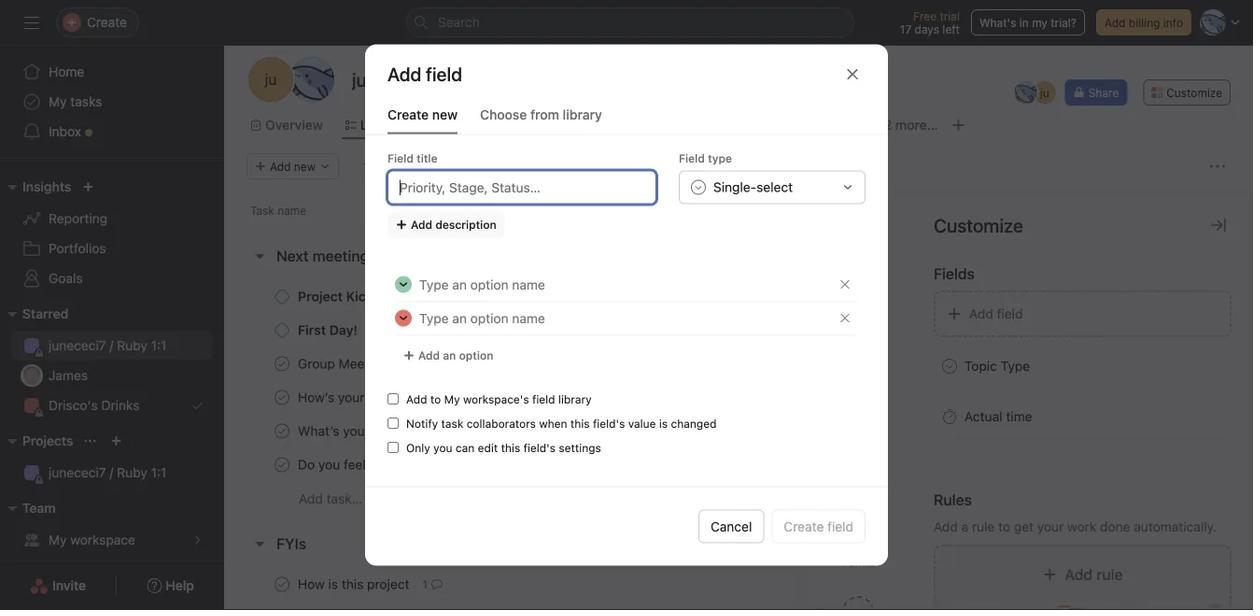 Task type: vqa. For each thing, say whether or not it's contained in the screenshot.
30
no



Task type: locate. For each thing, give the bounding box(es) containing it.
topic type down single-
[[695, 204, 752, 217]]

completed milestone checkbox down completed milestone image
[[275, 323, 290, 338]]

1 vertical spatial library
[[559, 393, 592, 406]]

Notify task collaborators when this field's value is changed checkbox
[[388, 418, 399, 429]]

type down single-
[[727, 204, 752, 217]]

topic type
[[695, 204, 752, 217], [965, 358, 1031, 374]]

customize
[[1167, 86, 1223, 99], [934, 214, 1024, 236]]

to up notify
[[431, 393, 441, 406]]

2 1:1 from the top
[[151, 465, 167, 480]]

completed checkbox for "group meeting with cohort" text field
[[271, 353, 293, 375]]

remove option image for second type an option name field from the bottom
[[840, 279, 851, 290]]

choose
[[480, 107, 527, 122]]

add left a
[[934, 519, 958, 534]]

1 completed milestone checkbox from the top
[[275, 289, 290, 304]]

2 junececi7 / ruby 1:1 link from the top
[[11, 458, 213, 488]]

0 horizontal spatial created
[[806, 204, 848, 217]]

what's
[[980, 16, 1017, 29]]

completed checkbox down completed milestone icon
[[271, 353, 293, 375]]

my inside 'link'
[[49, 532, 67, 547]]

portfolios
[[49, 241, 106, 256]]

topic
[[695, 204, 724, 217], [965, 358, 998, 374]]

junececi7
[[49, 338, 106, 353], [49, 465, 106, 480]]

Type an option name field
[[412, 269, 832, 300], [412, 302, 832, 334]]

add right add to my workspace's field library option
[[406, 393, 427, 406]]

1 horizontal spatial customize
[[1167, 86, 1223, 99]]

4 today from the top
[[936, 425, 968, 438]]

value
[[628, 417, 656, 430]]

How is this project text field
[[294, 575, 415, 594]]

ruby anderson inside creator for group meeting with cohort cell
[[806, 357, 887, 370]]

What's your top priority this week? text field
[[294, 422, 512, 440]]

insights
[[22, 179, 71, 194]]

task
[[441, 417, 464, 430]]

1 vertical spatial completed milestone checkbox
[[275, 323, 290, 338]]

ruby for the first day! cell at bottom
[[806, 324, 833, 337]]

add task… button
[[299, 489, 362, 509]]

None text field
[[348, 63, 521, 96]]

add down work at bottom
[[1065, 566, 1093, 583]]

1:1 up teams element
[[151, 465, 167, 480]]

ruby inside the "creator for what's your top priority this week?" cell
[[806, 425, 833, 438]]

completed image for 'how is this project' text box
[[271, 573, 293, 596]]

add inside button
[[419, 349, 440, 362]]

completed image inside "how's your workload?" cell
[[271, 386, 293, 409]]

2 type an option name field from the top
[[412, 302, 832, 334]]

field's for value
[[593, 417, 625, 430]]

ruby inside creator for how is this project cell
[[806, 578, 833, 591]]

anderson inside creator for group meeting with cohort cell
[[836, 357, 887, 370]]

my workspace link
[[11, 525, 213, 555]]

create new
[[388, 107, 458, 122]]

create inside button
[[784, 518, 824, 534]]

topic type up creation date for how's your workload? cell
[[965, 358, 1031, 374]]

4 anderson from the top
[[836, 391, 887, 404]]

starred element
[[0, 297, 224, 424]]

ruby up the "creator for what's your top priority this week?" cell
[[806, 391, 833, 404]]

add for add rule
[[1065, 566, 1093, 583]]

2 vertical spatial field
[[828, 518, 854, 534]]

2 / from the top
[[110, 465, 113, 480]]

add an option button
[[395, 342, 502, 369]]

junececi7 up james
[[49, 338, 106, 353]]

rule right a
[[972, 519, 995, 534]]

row
[[224, 192, 1254, 227], [247, 226, 1254, 228], [224, 279, 1254, 314], [224, 313, 1254, 348], [224, 347, 1254, 381], [224, 414, 1254, 448], [224, 567, 1254, 602], [224, 601, 1254, 610]]

ra down in
[[1019, 86, 1034, 99]]

3 completed checkbox from the top
[[271, 454, 293, 476]]

completed checkbox down completed milestone icon
[[271, 386, 293, 409]]

/ up teams element
[[110, 465, 113, 480]]

ruby up creator for how's your workload? cell
[[806, 357, 833, 370]]

3 completed image from the top
[[271, 420, 293, 442]]

to inside create new tab panel
[[431, 393, 441, 406]]

ra up overview at the left of the page
[[302, 71, 322, 88]]

collapse task list for this section image left next
[[252, 249, 267, 263]]

fields
[[934, 265, 975, 283]]

completed checkbox up completed icon
[[271, 420, 293, 442]]

remember to add discussion topics for the next meeting cell
[[224, 601, 688, 610]]

my
[[49, 94, 67, 109], [444, 393, 460, 406], [49, 532, 67, 547]]

0 vertical spatial customize
[[1167, 86, 1223, 99]]

add inside row
[[299, 491, 323, 506]]

created left by
[[806, 204, 848, 217]]

1 completed checkbox from the top
[[271, 353, 293, 375]]

customize up fields on the right of page
[[934, 214, 1024, 236]]

ruby anderson inside creator for how is this project cell
[[806, 578, 887, 591]]

rule
[[972, 519, 995, 534], [1097, 566, 1123, 583]]

ruby down the "creator for what's your top priority this week?" cell
[[806, 458, 833, 471]]

1 vertical spatial collapse task list for this section image
[[252, 536, 267, 551]]

completed checkbox inside how is this project cell
[[271, 573, 293, 596]]

junececi7 / ruby 1:1
[[49, 338, 167, 353], [49, 465, 167, 480]]

1 completed image from the top
[[271, 353, 293, 375]]

2 created from the left
[[936, 204, 978, 217]]

0 vertical spatial field
[[997, 306, 1023, 321]]

1 horizontal spatial this
[[571, 417, 590, 430]]

1 horizontal spatial created
[[936, 204, 978, 217]]

ruby anderson row down changed
[[224, 447, 1254, 482]]

ruby up creator for group meeting with cohort cell
[[806, 324, 833, 337]]

field
[[997, 306, 1023, 321], [532, 393, 555, 406], [828, 518, 854, 534]]

teams element
[[0, 491, 224, 559]]

header next meeting tree grid
[[224, 279, 1254, 516]]

add field
[[388, 63, 462, 85]]

1 type an option name field from the top
[[412, 269, 832, 300]]

4 completed image from the top
[[271, 573, 293, 596]]

2 vertical spatial my
[[49, 532, 67, 547]]

1 remove option image from the top
[[840, 279, 851, 290]]

completed checkbox up 'fyis' button
[[271, 454, 293, 476]]

how's your workload? cell
[[224, 380, 688, 415]]

2 horizontal spatial ju
[[1072, 578, 1082, 591]]

1 junececi7 / ruby 1:1 from the top
[[49, 338, 167, 353]]

what's in my trial? button
[[972, 9, 1086, 36]]

dashboard
[[795, 117, 862, 133]]

2 field from the left
[[679, 152, 705, 165]]

completed image for the how's your workload? text box on the bottom of the page
[[271, 386, 293, 409]]

today
[[936, 290, 968, 303], [936, 324, 968, 337], [936, 357, 968, 370], [936, 425, 968, 438], [936, 578, 968, 591]]

1 junececi7 / ruby 1:1 link from the top
[[11, 331, 213, 361]]

library up notify task collaborators when this field's value is changed
[[559, 393, 592, 406]]

rule down done
[[1097, 566, 1123, 583]]

2
[[839, 281, 846, 294]]

collaborators
[[467, 417, 536, 430]]

creator for how is this project cell
[[798, 567, 929, 602]]

ruby for the project kick-off! cell
[[806, 290, 833, 303]]

2 junececi7 from the top
[[49, 465, 106, 480]]

/ up the "drisco's drinks" link
[[110, 338, 113, 353]]

share
[[1089, 86, 1119, 99]]

fields
[[849, 281, 878, 294]]

type
[[727, 204, 752, 217], [1001, 358, 1031, 374]]

anderson for the "creator for what's your top priority this week?" cell
[[836, 425, 887, 438]]

completed image
[[271, 454, 293, 476]]

time
[[1007, 409, 1033, 424]]

completed image inside group meeting with cohort cell
[[271, 353, 293, 375]]

1 horizontal spatial field
[[828, 518, 854, 534]]

1 vertical spatial completed checkbox
[[271, 420, 293, 442]]

timeline link
[[502, 115, 569, 135]]

1 junececi7 from the top
[[49, 338, 106, 353]]

to left the get
[[999, 519, 1011, 534]]

1 vertical spatial type an option name field
[[412, 302, 832, 334]]

junececi7 / ruby 1:1 up teams element
[[49, 465, 167, 480]]

ruby up teams element
[[117, 465, 147, 480]]

1 vertical spatial to
[[999, 519, 1011, 534]]

1 button
[[419, 575, 447, 594]]

field up creation date for how's your workload? cell
[[997, 306, 1023, 321]]

library right from
[[563, 107, 602, 122]]

field for create field
[[828, 518, 854, 534]]

ruby left 2 on the top of the page
[[806, 290, 833, 303]]

completed checkbox for do you feel like we can help you succeed in any manner right now? text field
[[271, 454, 293, 476]]

add rule
[[1065, 566, 1123, 583]]

team
[[22, 500, 56, 516]]

3 anderson from the top
[[836, 357, 887, 370]]

to
[[431, 393, 441, 406], [999, 519, 1011, 534]]

new
[[432, 107, 458, 122]]

add billing info button
[[1097, 9, 1192, 36]]

ruby anderson
[[806, 290, 887, 303], [806, 324, 887, 337], [806, 357, 887, 370], [806, 391, 887, 404], [806, 425, 887, 438], [806, 458, 887, 471], [806, 578, 887, 591]]

1 vertical spatial junececi7 / ruby 1:1 link
[[11, 458, 213, 488]]

ruby inside creator for do you feel like we can help you succeed in any manner right now? 'cell'
[[806, 458, 833, 471]]

ju down add a rule to get your work done automatically.
[[1072, 578, 1082, 591]]

0 horizontal spatial field's
[[524, 442, 556, 455]]

5 ruby anderson from the top
[[806, 425, 887, 438]]

create down add task… row
[[784, 518, 824, 534]]

2 completed image from the top
[[271, 386, 293, 409]]

0 vertical spatial junececi7
[[49, 338, 106, 353]]

1 vertical spatial ruby anderson row
[[224, 447, 1254, 482]]

0 vertical spatial type an option name field
[[412, 269, 832, 300]]

workspace
[[70, 532, 135, 547]]

completed milestone checkbox inside the first day! cell
[[275, 323, 290, 338]]

Group Meeting with cohort text field
[[294, 355, 465, 373]]

ruby anderson for creator for how is this project cell
[[806, 578, 887, 591]]

0 horizontal spatial field
[[388, 152, 414, 165]]

1 horizontal spatial to
[[999, 519, 1011, 534]]

3 today from the top
[[936, 357, 968, 370]]

ju up overview link
[[265, 71, 277, 88]]

add for add task…
[[299, 491, 323, 506]]

ruby inside creator for how's your workload? cell
[[806, 391, 833, 404]]

topic up creation date for how's your workload? cell
[[965, 358, 998, 374]]

0 vertical spatial to
[[431, 393, 441, 406]]

create left new
[[388, 107, 429, 122]]

Only you can edit this field's settings checkbox
[[388, 442, 399, 453]]

single-
[[714, 179, 757, 195]]

ruby anderson for the "creator for what's your top priority this week?" cell
[[806, 425, 887, 438]]

add field
[[970, 306, 1023, 321]]

create for create new
[[388, 107, 429, 122]]

Completed checkbox
[[271, 353, 293, 375], [271, 573, 293, 596]]

field's down when
[[524, 442, 556, 455]]

ju left the share button
[[1040, 86, 1050, 99]]

how is this project cell
[[224, 567, 688, 602]]

0 vertical spatial my
[[49, 94, 67, 109]]

my down team on the left of the page
[[49, 532, 67, 547]]

0 vertical spatial library
[[563, 107, 602, 122]]

ruby anderson row
[[224, 380, 1254, 415], [224, 447, 1254, 482]]

completed checkbox down 'fyis' button
[[271, 573, 293, 596]]

library
[[563, 107, 602, 122], [559, 393, 592, 406]]

1 horizontal spatial topic
[[965, 358, 998, 374]]

1
[[423, 578, 428, 591]]

1 vertical spatial my
[[444, 393, 460, 406]]

2 vertical spatial completed checkbox
[[271, 454, 293, 476]]

my up task
[[444, 393, 460, 406]]

on
[[981, 204, 994, 217]]

anderson for creator for do you feel like we can help you succeed in any manner right now? 'cell'
[[836, 458, 887, 471]]

1 completed checkbox from the top
[[271, 386, 293, 409]]

Completed milestone checkbox
[[275, 289, 290, 304], [275, 323, 290, 338]]

7 ruby anderson from the top
[[806, 578, 887, 591]]

description
[[436, 218, 497, 231]]

completed image inside "what's your top priority this week?" cell
[[271, 420, 293, 442]]

ruby inside creator for group meeting with cohort cell
[[806, 357, 833, 370]]

is
[[659, 417, 668, 430]]

6 ruby anderson from the top
[[806, 458, 887, 471]]

board
[[443, 117, 479, 133]]

field up forms
[[828, 518, 854, 534]]

1 vertical spatial type
[[1001, 358, 1031, 374]]

create inside tab list
[[388, 107, 429, 122]]

0 vertical spatial completed checkbox
[[271, 386, 293, 409]]

creator for how's your workload? cell
[[798, 380, 929, 415]]

1 vertical spatial /
[[110, 465, 113, 480]]

2 junececi7 / ruby 1:1 from the top
[[49, 465, 167, 480]]

3 ruby anderson from the top
[[806, 357, 887, 370]]

ruby anderson inside creator for how's your workload? cell
[[806, 391, 887, 404]]

ruby anderson for creator for group meeting with cohort cell
[[806, 357, 887, 370]]

5 today from the top
[[936, 578, 968, 591]]

this right edit
[[501, 442, 521, 455]]

completed checkbox inside group meeting with cohort cell
[[271, 353, 293, 375]]

date
[[1220, 204, 1244, 217]]

creator for group meeting with cohort cell
[[798, 347, 929, 381]]

my inside global element
[[49, 94, 67, 109]]

today inside row
[[936, 578, 968, 591]]

0 horizontal spatial type
[[727, 204, 752, 217]]

invite
[[52, 578, 86, 593]]

collapse task list for this section image
[[252, 249, 267, 263], [252, 536, 267, 551]]

reporting
[[49, 211, 108, 226]]

1 vertical spatial field
[[532, 393, 555, 406]]

How's your workload? text field
[[294, 388, 435, 407]]

ruby inside starred element
[[117, 338, 147, 353]]

remove option image down created by
[[840, 279, 851, 290]]

remove option image down 2 on the top of the page
[[840, 313, 851, 324]]

1 vertical spatial junececi7 / ruby 1:1
[[49, 465, 167, 480]]

add down fields on the right of page
[[970, 306, 994, 321]]

0 vertical spatial 1:1
[[151, 338, 167, 353]]

add for add a rule to get your work done automatically.
[[934, 519, 958, 534]]

cancel
[[711, 518, 752, 534]]

my for my workspace
[[49, 532, 67, 547]]

customize down info
[[1167, 86, 1223, 99]]

anderson inside the "creator for what's your top priority this week?" cell
[[836, 425, 887, 438]]

ju inside row
[[1072, 578, 1082, 591]]

add left billing
[[1105, 16, 1126, 29]]

hide sidebar image
[[24, 15, 39, 30]]

2 anderson from the top
[[836, 324, 887, 337]]

collapse task list for this section image left fyis
[[252, 536, 267, 551]]

0 horizontal spatial rule
[[972, 519, 995, 534]]

create for create field
[[784, 518, 824, 534]]

0 vertical spatial completed milestone checkbox
[[275, 289, 290, 304]]

ruby anderson for creator for how's your workload? cell
[[806, 391, 887, 404]]

field
[[388, 152, 414, 165], [679, 152, 705, 165]]

0 vertical spatial create
[[388, 107, 429, 122]]

ruby anderson inside the "creator for what's your top priority this week?" cell
[[806, 425, 887, 438]]

add for add description
[[411, 218, 433, 231]]

next
[[277, 247, 309, 265]]

2 completed checkbox from the top
[[271, 573, 293, 596]]

field left title
[[388, 152, 414, 165]]

1 vertical spatial remove option image
[[840, 313, 851, 324]]

0 vertical spatial type
[[727, 204, 752, 217]]

Completed checkbox
[[271, 386, 293, 409], [271, 420, 293, 442], [271, 454, 293, 476]]

1 collapse task list for this section image from the top
[[252, 249, 267, 263]]

2 remove option image from the top
[[840, 313, 851, 324]]

ruby up drinks
[[117, 338, 147, 353]]

0 vertical spatial remove option image
[[840, 279, 851, 290]]

0 horizontal spatial create
[[388, 107, 429, 122]]

0 horizontal spatial field
[[532, 393, 555, 406]]

2 completed checkbox from the top
[[271, 420, 293, 442]]

1 vertical spatial 1:1
[[151, 465, 167, 480]]

collapse task list for this section image for header next meeting tree grid
[[252, 249, 267, 263]]

1 vertical spatial topic type
[[965, 358, 1031, 374]]

1 horizontal spatial field's
[[593, 417, 625, 430]]

1 vertical spatial create
[[784, 518, 824, 534]]

ruby anderson inside creator for do you feel like we can help you succeed in any manner right now? 'cell'
[[806, 458, 887, 471]]

drisco's drinks
[[49, 398, 140, 413]]

completed milestone checkbox inside the project kick-off! cell
[[275, 289, 290, 304]]

1 vertical spatial field's
[[524, 442, 556, 455]]

0 vertical spatial /
[[110, 338, 113, 353]]

field up when
[[532, 393, 555, 406]]

junececi7 / ruby 1:1 link up teams element
[[11, 458, 213, 488]]

type inside row
[[727, 204, 752, 217]]

0 horizontal spatial topic
[[695, 204, 724, 217]]

my tasks link
[[11, 87, 213, 117]]

2 horizontal spatial field
[[997, 306, 1023, 321]]

anderson inside creator for how's your workload? cell
[[836, 391, 887, 404]]

0 vertical spatial ruby anderson row
[[224, 380, 1254, 415]]

create field button
[[772, 510, 866, 543]]

work
[[1068, 519, 1097, 534]]

0 vertical spatial topic type
[[695, 204, 752, 217]]

completed checkbox inside "how's your workload?" cell
[[271, 386, 293, 409]]

1 vertical spatial completed checkbox
[[271, 573, 293, 596]]

completed checkbox for 'how is this project' text box
[[271, 573, 293, 596]]

completed checkbox inside "what's your top priority this week?" cell
[[271, 420, 293, 442]]

type up creation date for how's your workload? cell
[[1001, 358, 1031, 374]]

add field dialog
[[365, 44, 888, 566]]

completed image inside how is this project cell
[[271, 573, 293, 596]]

today for creator for group meeting with cohort cell
[[936, 357, 968, 370]]

add an option
[[419, 349, 494, 362]]

0 vertical spatial this
[[571, 417, 590, 430]]

remove option image
[[840, 279, 851, 290], [840, 313, 851, 324]]

topic inside row
[[695, 204, 724, 217]]

junececi7 down projects
[[49, 465, 106, 480]]

my left tasks
[[49, 94, 67, 109]]

1 1:1 from the top
[[151, 338, 167, 353]]

1 vertical spatial rule
[[1097, 566, 1123, 583]]

projects
[[22, 433, 73, 448]]

1 vertical spatial topic
[[965, 358, 998, 374]]

1 horizontal spatial field
[[679, 152, 705, 165]]

ruby up creator for do you feel like we can help you succeed in any manner right now? 'cell'
[[806, 425, 833, 438]]

board link
[[428, 115, 479, 135]]

add for add to my workspace's field library
[[406, 393, 427, 406]]

create field
[[784, 518, 854, 534]]

Do you feel like we can help you succeed in any manner right now? text field
[[294, 455, 619, 474]]

completed milestone checkbox for first day! text field
[[275, 323, 290, 338]]

global element
[[0, 46, 224, 158]]

drisco's
[[49, 398, 98, 413]]

0 horizontal spatial this
[[501, 442, 521, 455]]

add description
[[411, 218, 497, 231]]

1 field from the left
[[388, 152, 414, 165]]

add left task…
[[299, 491, 323, 506]]

6 anderson from the top
[[836, 458, 887, 471]]

add left description
[[411, 218, 433, 231]]

1:1 up the "drisco's drinks" link
[[151, 338, 167, 353]]

tab list
[[365, 104, 888, 135]]

5 anderson from the top
[[836, 425, 887, 438]]

a
[[962, 519, 969, 534]]

you
[[434, 442, 453, 455]]

completed image for "group meeting with cohort" text field
[[271, 353, 293, 375]]

2 ruby anderson from the top
[[806, 324, 887, 337]]

completed checkbox inside do you feel like we can help you succeed in any manner right now? cell
[[271, 454, 293, 476]]

choose from library
[[480, 107, 602, 122]]

completed milestone image
[[275, 289, 290, 304]]

field left type
[[679, 152, 705, 165]]

drinks
[[101, 398, 140, 413]]

completed image
[[271, 353, 293, 375], [271, 386, 293, 409], [271, 420, 293, 442], [271, 573, 293, 596]]

junececi7 / ruby 1:1 link up james
[[11, 331, 213, 361]]

0 vertical spatial topic
[[695, 204, 724, 217]]

1 horizontal spatial rule
[[1097, 566, 1123, 583]]

junececi7 / ruby 1:1 up james
[[49, 338, 167, 353]]

timeline
[[517, 117, 569, 133]]

list link
[[345, 115, 383, 135]]

0 vertical spatial completed checkbox
[[271, 353, 293, 375]]

1 horizontal spatial topic type
[[965, 358, 1031, 374]]

completed milestone checkbox up completed milestone icon
[[275, 289, 290, 304]]

field's left value
[[593, 417, 625, 430]]

meeting
[[313, 247, 369, 265]]

topic down single-
[[695, 204, 724, 217]]

group meeting with cohort cell
[[224, 347, 688, 381]]

2 ruby anderson row from the top
[[224, 447, 1254, 482]]

field for field type
[[679, 152, 705, 165]]

ruby down create field button
[[806, 578, 833, 591]]

field title
[[388, 152, 438, 165]]

2 collapse task list for this section image from the top
[[252, 536, 267, 551]]

anderson inside creator for how is this project cell
[[836, 578, 887, 591]]

header fyis tree grid
[[224, 567, 1254, 610]]

7 anderson from the top
[[836, 578, 887, 591]]

0 vertical spatial field's
[[593, 417, 625, 430]]

goals link
[[11, 263, 213, 293]]

1 vertical spatial customize
[[934, 214, 1024, 236]]

anderson inside creator for do you feel like we can help you succeed in any manner right now? 'cell'
[[836, 458, 887, 471]]

2 completed milestone checkbox from the top
[[275, 323, 290, 338]]

collapse task list for this section image for header fyis tree grid
[[252, 536, 267, 551]]

4 ruby anderson from the top
[[806, 391, 887, 404]]

ruby anderson row up changed
[[224, 380, 1254, 415]]

this up settings
[[571, 417, 590, 430]]

0 vertical spatial junececi7 / ruby 1:1
[[49, 338, 167, 353]]

1 vertical spatial this
[[501, 442, 521, 455]]

0 vertical spatial junececi7 / ruby 1:1 link
[[11, 331, 213, 361]]

created left on
[[936, 204, 978, 217]]

0 horizontal spatial to
[[431, 393, 441, 406]]

add left an
[[419, 349, 440, 362]]

1 vertical spatial junececi7
[[49, 465, 106, 480]]

1 / from the top
[[110, 338, 113, 353]]

0 vertical spatial collapse task list for this section image
[[252, 249, 267, 263]]

1 horizontal spatial create
[[784, 518, 824, 534]]

1 created from the left
[[806, 204, 848, 217]]



Task type: describe. For each thing, give the bounding box(es) containing it.
get
[[1014, 519, 1034, 534]]

left
[[943, 22, 960, 36]]

1 ruby anderson from the top
[[806, 290, 887, 303]]

1:1 inside starred element
[[151, 338, 167, 353]]

team button
[[0, 497, 56, 519]]

row containing task name
[[224, 192, 1254, 227]]

0 horizontal spatial ju
[[265, 71, 277, 88]]

changed
[[671, 417, 717, 430]]

edit
[[478, 442, 498, 455]]

fyis button
[[277, 527, 306, 561]]

only
[[406, 442, 430, 455]]

today for creator for how is this project cell
[[936, 578, 968, 591]]

customize inside dropdown button
[[1167, 86, 1223, 99]]

ruby inside projects element
[[117, 465, 147, 480]]

inbox
[[49, 124, 81, 139]]

type
[[708, 152, 732, 165]]

Project Kick-Off! text field
[[294, 287, 409, 306]]

my inside create new tab panel
[[444, 393, 460, 406]]

add a rule to get your work done automatically.
[[934, 519, 1217, 534]]

projects button
[[0, 430, 73, 452]]

ruby for "how's your workload?" cell
[[806, 391, 833, 404]]

home
[[49, 64, 84, 79]]

completed image for the what's your top priority this week? text box
[[271, 420, 293, 442]]

due date
[[1196, 204, 1244, 217]]

add task…
[[299, 491, 362, 506]]

field for add field
[[997, 306, 1023, 321]]

17
[[900, 22, 912, 36]]

/ inside starred element
[[110, 338, 113, 353]]

ruby for "what's your top priority this week?" cell at the bottom of page
[[806, 425, 833, 438]]

single-select
[[714, 179, 793, 195]]

junececi7 / ruby 1:1 inside projects element
[[49, 465, 167, 480]]

list
[[360, 117, 383, 133]]

library inside create new tab panel
[[559, 393, 592, 406]]

field for field title
[[388, 152, 414, 165]]

portfolios link
[[11, 234, 213, 263]]

anderson for creator for group meeting with cohort cell
[[836, 357, 887, 370]]

task
[[250, 204, 274, 217]]

junececi7 / ruby 1:1 inside starred element
[[49, 338, 167, 353]]

junececi7 / ruby 1:1 link inside projects element
[[11, 458, 213, 488]]

inbox link
[[11, 117, 213, 147]]

next meeting button
[[277, 239, 369, 273]]

add task… row
[[224, 481, 1254, 516]]

ruby anderson for creator for do you feel like we can help you succeed in any manner right now? 'cell'
[[806, 458, 887, 471]]

overview link
[[250, 115, 323, 135]]

add to my workspace's field library
[[406, 393, 592, 406]]

created for created on
[[936, 204, 978, 217]]

home link
[[11, 57, 213, 87]]

ja
[[26, 369, 38, 382]]

row containing 1
[[224, 567, 1254, 602]]

what's in my trial?
[[980, 16, 1077, 29]]

junececi7@gmail.com
[[1092, 578, 1207, 591]]

trial
[[940, 9, 960, 22]]

an
[[443, 349, 456, 362]]

completed milestone image
[[275, 323, 290, 338]]

settings
[[559, 442, 601, 455]]

2 today from the top
[[936, 324, 968, 337]]

0 vertical spatial rule
[[972, 519, 995, 534]]

from
[[531, 107, 560, 122]]

rule inside button
[[1097, 566, 1123, 583]]

remove option image for first type an option name field from the bottom of the create new tab panel
[[840, 313, 851, 324]]

today for the "creator for what's your top priority this week?" cell
[[936, 425, 968, 438]]

free
[[914, 9, 937, 22]]

automatically.
[[1134, 519, 1217, 534]]

insights element
[[0, 170, 224, 297]]

anderson for creator for how's your workload? cell
[[836, 391, 887, 404]]

/ inside projects element
[[110, 465, 113, 480]]

notify
[[406, 417, 438, 430]]

1 anderson from the top
[[836, 290, 887, 303]]

projects element
[[0, 424, 224, 491]]

close this dialog image
[[845, 67, 860, 82]]

actual time
[[965, 409, 1033, 424]]

rules
[[934, 491, 972, 509]]

1 horizontal spatial ju
[[1040, 86, 1050, 99]]

workspace's
[[463, 393, 529, 406]]

ruby for do you feel like we can help you succeed in any manner right now? cell
[[806, 458, 833, 471]]

first day! cell
[[224, 313, 688, 348]]

junececi7 inside projects element
[[49, 465, 106, 480]]

customize button
[[1144, 79, 1231, 106]]

close details image
[[1212, 218, 1227, 233]]

can
[[456, 442, 475, 455]]

search list box
[[406, 7, 855, 37]]

ruby for how is this project cell on the bottom of the page
[[806, 578, 833, 591]]

1 ruby anderson row from the top
[[224, 380, 1254, 415]]

add for add an option
[[419, 349, 440, 362]]

Add to My workspace's field library checkbox
[[388, 393, 399, 405]]

due
[[1196, 204, 1217, 217]]

task…
[[327, 491, 362, 506]]

create new tab panel
[[365, 135, 888, 566]]

invite button
[[18, 569, 98, 603]]

add billing info
[[1105, 16, 1184, 29]]

do you feel like we can help you succeed in any manner right now? cell
[[224, 447, 688, 482]]

add for add field
[[970, 306, 994, 321]]

actual
[[965, 409, 1003, 424]]

creation date for how's your workload? cell
[[928, 380, 1058, 415]]

creator for what's your top priority this week? cell
[[798, 414, 929, 448]]

dashboard link
[[780, 115, 862, 135]]

tab list containing create new
[[365, 104, 888, 135]]

in
[[1020, 16, 1029, 29]]

this for edit
[[501, 442, 521, 455]]

overview
[[265, 117, 323, 133]]

my for my tasks
[[49, 94, 67, 109]]

anderson for creator for how is this project cell
[[836, 578, 887, 591]]

1 horizontal spatial ra
[[1019, 86, 1034, 99]]

tasks
[[70, 94, 102, 109]]

completed checkbox for the how's your workload? text box on the bottom of the page
[[271, 386, 293, 409]]

created for created by
[[806, 204, 848, 217]]

search
[[438, 14, 480, 30]]

0 horizontal spatial topic type
[[695, 204, 752, 217]]

0 horizontal spatial customize
[[934, 214, 1024, 236]]

title
[[417, 152, 438, 165]]

starred
[[22, 306, 69, 321]]

completed checkbox for the what's your top priority this week? text box
[[271, 420, 293, 442]]

created by
[[806, 204, 864, 217]]

Priority, Stage, Status… text field
[[388, 171, 657, 204]]

info
[[1164, 16, 1184, 29]]

when
[[539, 417, 568, 430]]

ruby for group meeting with cohort cell
[[806, 357, 833, 370]]

only you can edit this field's settings
[[406, 442, 601, 455]]

add description button
[[388, 212, 505, 238]]

james
[[49, 368, 88, 383]]

my tasks
[[49, 94, 102, 109]]

what's your top priority this week? cell
[[224, 414, 688, 448]]

notify task collaborators when this field's value is changed
[[406, 417, 717, 430]]

calendar link
[[591, 115, 662, 135]]

junececi7 inside starred element
[[49, 338, 106, 353]]

my
[[1032, 16, 1048, 29]]

cancel button
[[699, 510, 765, 543]]

1 horizontal spatial type
[[1001, 358, 1031, 374]]

by
[[851, 204, 864, 217]]

drisco's drinks link
[[11, 391, 213, 420]]

my workspace
[[49, 532, 135, 547]]

created on
[[936, 204, 994, 217]]

search button
[[406, 7, 855, 37]]

0 horizontal spatial ra
[[302, 71, 322, 88]]

First Day! text field
[[294, 321, 364, 340]]

1 today from the top
[[936, 290, 968, 303]]

fyis
[[277, 535, 306, 553]]

field's for settings
[[524, 442, 556, 455]]

done
[[1101, 519, 1131, 534]]

this for when
[[571, 417, 590, 430]]

junececi7 / ruby 1:1 link inside starred element
[[11, 331, 213, 361]]

1:1 inside projects element
[[151, 465, 167, 480]]

next meeting
[[277, 247, 369, 265]]

creation date for do you feel like we can help you succeed in any manner right now? cell
[[928, 447, 1058, 482]]

completed milestone checkbox for project kick-off! text field
[[275, 289, 290, 304]]

workflow
[[699, 117, 757, 133]]

creator for do you feel like we can help you succeed in any manner right now? cell
[[798, 447, 929, 482]]

add for add billing info
[[1105, 16, 1126, 29]]

project kick-off! cell
[[224, 279, 688, 314]]



